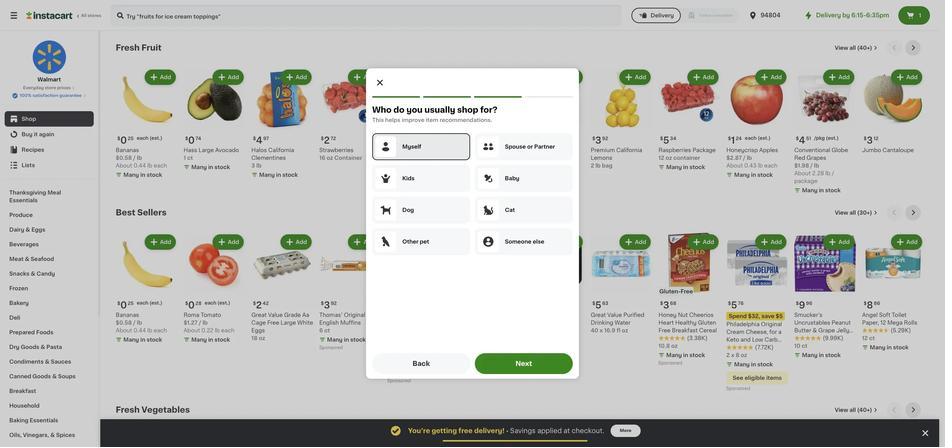 Task type: vqa. For each thing, say whether or not it's contained in the screenshot.
top My
no



Task type: locate. For each thing, give the bounding box(es) containing it.
0 for $ 0 25
[[120, 301, 127, 310]]

2 down lemons on the right top
[[591, 163, 595, 168]]

25 inside $ 0 25
[[128, 301, 134, 306]]

0 vertical spatial goods
[[21, 344, 39, 350]]

0 vertical spatial $0.25 each (estimated) element
[[116, 133, 178, 146]]

$ for strawberries
[[321, 136, 324, 141]]

2 left 72
[[324, 136, 330, 145]]

2 value from the left
[[608, 312, 623, 318]]

/pkg (est.) for 4
[[543, 136, 568, 140]]

1 red from the left
[[455, 155, 466, 161]]

grapes down harvest
[[468, 155, 487, 161]]

large down grade
[[281, 320, 296, 325]]

0.43
[[745, 163, 757, 168]]

& inside "canned goods & soups" "link"
[[52, 374, 57, 379]]

seedless up bag
[[541, 147, 566, 153]]

deli link
[[5, 310, 94, 325]]

1 horizontal spatial original
[[762, 322, 783, 327]]

red down conventional
[[795, 155, 806, 161]]

1 vertical spatial items
[[767, 375, 783, 381]]

$ for smucker's uncrustables peanut butter & grape jelly sandwich
[[797, 301, 800, 306]]

$ 8 86
[[864, 301, 881, 310]]

3
[[596, 136, 602, 145], [868, 136, 874, 145], [252, 163, 255, 168], [324, 301, 330, 310], [664, 301, 670, 310]]

item carousel region containing fresh vegetables
[[116, 402, 925, 447]]

1 horizontal spatial free
[[659, 328, 671, 333]]

/ right '$1.27'
[[199, 320, 201, 325]]

$0.25 each (estimated) element for 4
[[116, 133, 178, 146]]

about down $2.87
[[727, 163, 744, 168]]

$ inside $ 0 74
[[185, 136, 188, 141]]

item
[[426, 117, 439, 123]]

0 vertical spatial large
[[199, 147, 214, 153]]

0 vertical spatial essentials
[[9, 198, 38, 203]]

california right premium
[[617, 147, 643, 153]]

2 inside "premium california lemons 2 lb bag"
[[591, 163, 595, 168]]

1 grapes from the left
[[523, 155, 543, 161]]

goods down prepared foods
[[21, 344, 39, 350]]

8 left 86
[[868, 301, 874, 310]]

2 grapes from the left
[[468, 155, 487, 161]]

red down sun
[[455, 155, 466, 161]]

sponsored badge image
[[320, 346, 343, 350], [659, 361, 683, 366], [387, 379, 411, 383], [727, 387, 750, 391]]

/pkg (est.) right 51
[[815, 136, 839, 141]]

4 up 'green'
[[528, 136, 534, 145]]

1 horizontal spatial value
[[608, 312, 623, 318]]

$ 5 34
[[661, 136, 677, 145]]

each (est.) up the tomato
[[205, 301, 230, 305]]

delivery inside button
[[651, 13, 674, 18]]

grapes down conventional
[[807, 155, 827, 161]]

bananas $0.58 / lb about 0.44 lb each
[[116, 147, 167, 168], [116, 312, 167, 333]]

$ inside $ 5 63
[[593, 301, 596, 306]]

oz right "18"
[[259, 335, 265, 341]]

bananas $0.58 / lb about 0.44 lb each down '$ 0 25 each (est.)'
[[116, 147, 167, 168]]

3 4 from the left
[[800, 136, 806, 145]]

2 vertical spatial all
[[850, 407, 857, 413]]

free inside honey nut cheerios heart healthy gluten free breakfast cereal
[[659, 328, 671, 333]]

1 horizontal spatial see eligible items button
[[727, 371, 789, 384]]

$ inside $ 2 42
[[253, 301, 256, 306]]

value up water on the bottom of the page
[[608, 312, 623, 318]]

california for premium california lemons 2 lb bag
[[617, 147, 643, 153]]

0 vertical spatial 0.44
[[134, 163, 146, 168]]

large inside great value grade aa cage free large white eggs 18 oz
[[281, 320, 296, 325]]

2 horizontal spatial each (est.)
[[746, 136, 771, 140]]

1 inside lime 42 1 each
[[387, 155, 390, 161]]

0 horizontal spatial large
[[199, 147, 214, 153]]

$ inside $ 0 25
[[117, 301, 120, 306]]

0 horizontal spatial $ 3 92
[[321, 301, 337, 310]]

0 for $ 0 25 each (est.)
[[120, 136, 127, 145]]

0 for $ 0 33
[[392, 136, 399, 145]]

2 x 8 oz
[[727, 352, 748, 358]]

1 horizontal spatial /pkg (est.)
[[543, 136, 568, 140]]

each (est.) right $ 0 25
[[137, 301, 162, 305]]

see eligible items down 2 x 8 oz
[[733, 375, 783, 381]]

2 fresh from the top
[[116, 406, 140, 414]]

(est.) for bananas $0.58 / lb about 0.44 lb each
[[150, 301, 162, 305]]

42 inside lime 42 1 each
[[402, 147, 409, 153]]

& inside the 'dry goods & pasta' link
[[41, 344, 45, 350]]

breakfast down healthy
[[673, 328, 698, 333]]

94804 button
[[749, 5, 795, 26]]

(est.) up harvest
[[488, 136, 500, 141]]

1 $1.98 from the left
[[523, 163, 538, 168]]

eggs down cage
[[252, 328, 265, 333]]

/ down 'green'
[[539, 163, 542, 168]]

$1.98 inside the 'green seedless grapes bag $1.98 / lb'
[[523, 163, 538, 168]]

0 horizontal spatial value
[[268, 312, 283, 318]]

each inside lime 42 1 each
[[391, 155, 405, 161]]

green seedless grapes bag $1.98 / lb
[[523, 147, 566, 168]]

0 vertical spatial all
[[850, 45, 857, 51]]

water
[[615, 320, 631, 325]]

free right cage
[[268, 320, 280, 325]]

you
[[407, 106, 423, 114]]

1 vertical spatial see eligible items
[[733, 375, 783, 381]]

seedless inside sun harvest seedless red grapes $2.18 / lb about 2.4 lb / package many in stock
[[490, 147, 515, 153]]

42 right lime
[[402, 147, 409, 153]]

★★★★★
[[863, 328, 890, 333], [863, 328, 890, 333], [659, 335, 686, 341], [659, 335, 686, 341], [795, 335, 822, 341], [795, 335, 822, 341], [727, 345, 754, 350], [727, 345, 754, 350]]

$ inside the $ 8 86
[[864, 301, 868, 306]]

2
[[324, 136, 330, 145], [591, 163, 595, 168], [256, 301, 262, 310], [727, 352, 731, 358]]

1 vertical spatial see
[[733, 375, 744, 381]]

oz down raspberries
[[666, 155, 673, 161]]

2 view all (40+) button from the top
[[833, 402, 881, 418]]

premium
[[591, 147, 615, 153]]

canned goods & soups
[[9, 374, 76, 379]]

$ inside $ 1 24
[[729, 136, 732, 141]]

5 for $ 5 76
[[732, 301, 738, 310]]

value inside great value grade aa cage free large white eggs 18 oz
[[268, 312, 283, 318]]

save
[[762, 313, 775, 319]]

0 horizontal spatial california
[[269, 147, 294, 153]]

free
[[459, 428, 473, 434]]

ct right "6"
[[325, 328, 330, 333]]

0 horizontal spatial delivery
[[651, 13, 674, 18]]

$ for premium california lemons
[[593, 136, 596, 141]]

1 all from the top
[[850, 45, 857, 51]]

lime 42 1 each
[[387, 147, 409, 161]]

1 4 from the left
[[528, 136, 534, 145]]

1 bananas from the top
[[116, 147, 139, 153]]

1 horizontal spatial 42
[[402, 147, 409, 153]]

0 vertical spatial fresh
[[116, 44, 140, 52]]

1 vertical spatial 42
[[263, 301, 269, 306]]

0 horizontal spatial free
[[268, 320, 280, 325]]

0 vertical spatial original
[[344, 312, 365, 318]]

(est.) inside $0.28 each (estimated) element
[[218, 301, 230, 305]]

& right dairy
[[26, 227, 30, 232]]

1 horizontal spatial x
[[732, 352, 735, 358]]

globe
[[832, 147, 849, 153]]

$ inside the $ 5 76
[[729, 301, 732, 306]]

1 horizontal spatial 4
[[528, 136, 534, 145]]

/ right 2.4
[[490, 171, 492, 176]]

oz inside great value grade aa cage free large white eggs 18 oz
[[259, 335, 265, 341]]

items down back
[[427, 367, 443, 373]]

seedless
[[541, 147, 566, 153], [490, 147, 515, 153]]

& left pasta
[[41, 344, 45, 350]]

$1.98 inside "conventional globe red grapes $1.98 / lb about 2.28 lb / package"
[[795, 163, 810, 168]]

$ inside $ 9 96
[[797, 301, 800, 306]]

free up the nut
[[681, 289, 694, 294]]

1 horizontal spatial 8
[[868, 301, 874, 310]]

ct right 10
[[802, 343, 808, 349]]

in inside sun harvest seedless red grapes $2.18 / lb about 2.4 lb / package many in stock
[[480, 180, 485, 185]]

3 left 68
[[664, 301, 670, 310]]

5 left 23
[[460, 136, 466, 145]]

3 item carousel region from the top
[[116, 402, 925, 447]]

3 up premium
[[596, 136, 602, 145]]

0 horizontal spatial breakfast
[[9, 388, 36, 394]]

delivery for delivery by 6:15-6:35pm
[[817, 12, 842, 18]]

/pkg (est.) up partner
[[543, 136, 568, 140]]

1 $0.25 each (estimated) element from the top
[[116, 133, 178, 146]]

0 vertical spatial see eligible items
[[394, 367, 443, 373]]

/pkg for 4
[[543, 136, 554, 140]]

california inside "premium california lemons 2 lb bag"
[[617, 147, 643, 153]]

0 vertical spatial 92
[[603, 136, 609, 141]]

$ inside '$ 4 97'
[[253, 136, 256, 141]]

3 /pkg (est.) from the left
[[815, 136, 839, 141]]

lemons
[[591, 155, 613, 161]]

2 $0.25 each (estimated) element from the top
[[116, 298, 178, 311]]

8 down 'lifestyle'
[[736, 352, 740, 358]]

1 vertical spatial $0.58
[[116, 320, 132, 325]]

2 view from the top
[[836, 210, 849, 215]]

2 /pkg from the left
[[476, 136, 487, 141]]

1 horizontal spatial 92
[[603, 136, 609, 141]]

$ inside the $ 0 33
[[389, 136, 392, 141]]

roma tomato $1.27 / lb about 0.22 lb each
[[184, 312, 235, 333]]

& left 'soups'
[[52, 374, 57, 379]]

2 vertical spatial view
[[836, 407, 849, 413]]

package inside sun harvest seedless red grapes $2.18 / lb about 2.4 lb / package many in stock
[[493, 171, 516, 176]]

breakfast up household
[[9, 388, 36, 394]]

4 inside $4.81 per package (estimated) element
[[528, 136, 534, 145]]

each inside '$ 0 25 each (est.)'
[[137, 136, 149, 140]]

each (est.) for $ 0 25
[[137, 301, 162, 305]]

walmart logo image
[[32, 40, 66, 74]]

$ 9 96
[[797, 301, 813, 310]]

$5
[[776, 313, 784, 319]]

2 great from the left
[[591, 312, 607, 318]]

bananas for 4
[[116, 147, 139, 153]]

(est.) right $ 0 25
[[150, 301, 162, 305]]

large
[[199, 147, 214, 153], [281, 320, 296, 325]]

eligible down 2 x 8 oz
[[745, 375, 766, 381]]

& down uncrustables
[[813, 328, 818, 333]]

see eligible items button for philadelphia original cream cheese, for a keto and low carb lifestyle
[[727, 371, 789, 384]]

3 view from the top
[[836, 407, 849, 413]]

honey nut cheerios heart healthy gluten free breakfast cereal
[[659, 312, 718, 333]]

1 horizontal spatial eligible
[[745, 375, 766, 381]]

5 left 34 at the right top
[[664, 136, 670, 145]]

1 25 from the top
[[128, 136, 134, 141]]

drinking
[[591, 320, 614, 325]]

/pkg up partner
[[543, 136, 554, 140]]

1 horizontal spatial breakfast
[[673, 328, 698, 333]]

(est.) for conventional globe red grapes $1.98 / lb about 2.28 lb / package
[[827, 136, 839, 141]]

$ inside $ 2 72
[[321, 136, 324, 141]]

fruit
[[142, 44, 162, 52]]

$1.98 for grapes
[[523, 163, 538, 168]]

purified
[[624, 312, 645, 318]]

1 vertical spatial eligible
[[745, 375, 766, 381]]

original
[[344, 312, 365, 318], [762, 322, 783, 327]]

grapes inside "conventional globe red grapes $1.98 / lb about 2.28 lb / package"
[[807, 155, 827, 161]]

angel
[[863, 312, 878, 318]]

lb
[[137, 155, 142, 161], [747, 155, 753, 161], [147, 163, 152, 168], [543, 163, 548, 168], [759, 163, 764, 168], [257, 163, 262, 168], [475, 163, 480, 168], [596, 163, 601, 168], [815, 163, 820, 168], [483, 171, 488, 176], [826, 171, 831, 176], [137, 320, 142, 325], [203, 320, 208, 325], [147, 328, 152, 333], [215, 328, 220, 333]]

2 $1.98 from the left
[[795, 163, 810, 168]]

(est.) for honeycrisp apples $2.87 / lb about 0.43 lb each
[[758, 136, 771, 140]]

essentials up oils, vinegars, & spices
[[30, 418, 58, 423]]

1 vertical spatial bananas $0.58 / lb about 0.44 lb each
[[116, 312, 167, 333]]

oz right 16 in the left of the page
[[327, 155, 333, 161]]

1 horizontal spatial california
[[617, 147, 643, 153]]

bag
[[544, 155, 555, 161]]

many in stock button
[[387, 233, 449, 362]]

1 /pkg from the left
[[543, 136, 554, 140]]

$ inside $ 3 12
[[864, 136, 868, 141]]

2 horizontal spatial /pkg
[[815, 136, 826, 141]]

essentials
[[9, 198, 38, 203], [30, 418, 58, 423]]

1 $0.58 from the top
[[116, 155, 132, 161]]

(est.) inside $4.51 per package (estimated) element
[[827, 136, 839, 141]]

1 vertical spatial (40+)
[[858, 407, 873, 413]]

$ 3 92 for premium california lemons
[[593, 136, 609, 145]]

1 vertical spatial original
[[762, 322, 783, 327]]

sponsored badge image down 10.8 oz
[[659, 361, 683, 366]]

0 horizontal spatial 8
[[736, 352, 740, 358]]

stores
[[88, 14, 101, 18]]

treatment tracker modal dialog
[[100, 419, 940, 447]]

spend
[[729, 313, 747, 319]]

x inside great value purified drinking water 40 x 16.9 fl oz
[[600, 328, 603, 333]]

4 for $ 4 51
[[800, 136, 806, 145]]

snacks & candy
[[9, 271, 55, 276]]

ct down hass
[[187, 155, 193, 161]]

92 for premium california lemons
[[603, 136, 609, 141]]

essentials inside thanksgiving meal essentials
[[9, 198, 38, 203]]

beef chuck, ground, 80%/20% button
[[523, 233, 585, 345]]

1 vertical spatial 25
[[128, 301, 134, 306]]

2 horizontal spatial 4
[[800, 136, 806, 145]]

12 down raspberries
[[659, 155, 665, 161]]

0 vertical spatial eligible
[[406, 367, 426, 373]]

view all (40+) button for fresh fruit
[[833, 40, 881, 56]]

/pkg right 23
[[476, 136, 487, 141]]

24
[[736, 136, 742, 141]]

0 vertical spatial $0.58
[[116, 155, 132, 161]]

2 all from the top
[[850, 210, 857, 215]]

original up muffins in the bottom of the page
[[344, 312, 365, 318]]

0 vertical spatial 42
[[402, 147, 409, 153]]

2.28
[[813, 171, 825, 176]]

(est.) up the apples
[[758, 136, 771, 140]]

view all (40+) button for fresh vegetables
[[833, 402, 881, 418]]

2 view all (40+) from the top
[[836, 407, 873, 413]]

/pkg inside $4.81 per package (estimated) element
[[543, 136, 554, 140]]

bananas $0.58 / lb about 0.44 lb each for 2
[[116, 312, 167, 333]]

0.44 down '$ 0 25 each (est.)'
[[134, 163, 146, 168]]

you're
[[408, 428, 430, 434]]

halos
[[252, 147, 267, 153]]

original up for
[[762, 322, 783, 327]]

premium california lemons 2 lb bag
[[591, 147, 643, 168]]

0 vertical spatial 8
[[868, 301, 874, 310]]

1 vertical spatial view all (40+) button
[[833, 402, 881, 418]]

& inside "snacks & candy" link
[[31, 271, 35, 276]]

condiments
[[9, 359, 44, 364]]

2 bananas $0.58 / lb about 0.44 lb each from the top
[[116, 312, 167, 333]]

each (est.) inside $1.24 each (estimated) element
[[746, 136, 771, 140]]

/
[[133, 155, 136, 161], [744, 155, 746, 161], [539, 163, 542, 168], [471, 163, 473, 168], [811, 163, 813, 168], [490, 171, 492, 176], [833, 171, 835, 176], [133, 320, 136, 325], [199, 320, 201, 325]]

cheese,
[[747, 329, 769, 335]]

bananas
[[116, 147, 139, 153], [116, 312, 139, 318]]

(est.) up globe
[[827, 136, 839, 141]]

eggs up 'beverages' link
[[31, 227, 45, 232]]

/ inside the 'green seedless grapes bag $1.98 / lb'
[[539, 163, 542, 168]]

oils, vinegars, & spices
[[9, 432, 75, 438]]

item carousel region
[[116, 40, 925, 199], [116, 205, 925, 396], [116, 402, 925, 447]]

12 up jumbo
[[874, 136, 879, 141]]

92 up thomas'
[[331, 301, 337, 306]]

1 horizontal spatial $ 3 92
[[593, 136, 609, 145]]

1 great from the left
[[252, 312, 267, 318]]

soups
[[58, 374, 76, 379]]

1 california from the left
[[269, 147, 294, 153]]

1 bananas $0.58 / lb about 0.44 lb each from the top
[[116, 147, 167, 168]]

dairy & eggs link
[[5, 222, 94, 237]]

value
[[268, 312, 283, 318], [608, 312, 623, 318]]

$ 0 25
[[117, 301, 134, 310]]

0 vertical spatial bananas
[[116, 147, 139, 153]]

package right 2.4
[[493, 171, 516, 176]]

recommendations.
[[440, 117, 493, 123]]

/pkg (est.) inside $4.81 per package (estimated) element
[[543, 136, 568, 140]]

main content containing 0
[[100, 31, 940, 447]]

1 0.44 from the top
[[134, 163, 146, 168]]

spend $32, save $5
[[729, 313, 784, 319]]

buy it again link
[[5, 127, 94, 142]]

3 grapes from the left
[[807, 155, 827, 161]]

/pkg (est.) up harvest
[[476, 136, 500, 141]]

1 horizontal spatial eggs
[[252, 328, 265, 333]]

2 25 from the top
[[128, 301, 134, 306]]

1 vertical spatial eggs
[[252, 328, 265, 333]]

each (est.) for $ 1 24
[[746, 136, 771, 140]]

1 view all (40+) from the top
[[836, 45, 873, 51]]

1 seedless from the left
[[541, 147, 566, 153]]

main content
[[100, 31, 940, 447]]

all for 8
[[850, 210, 857, 215]]

1 horizontal spatial /pkg
[[543, 136, 554, 140]]

original inside philadelphia original cream cheese, for a keto and low carb lifestyle
[[762, 322, 783, 327]]

42 inside $ 2 42
[[263, 301, 269, 306]]

5 left 63
[[596, 301, 602, 310]]

value left grade
[[268, 312, 283, 318]]

3 /pkg from the left
[[815, 136, 826, 141]]

fl
[[617, 328, 621, 333]]

1 vertical spatial breakfast
[[9, 388, 36, 394]]

0 horizontal spatial each (est.)
[[137, 301, 162, 305]]

all for 3
[[850, 45, 857, 51]]

1 fresh from the top
[[116, 44, 140, 52]]

& right the meat
[[25, 256, 29, 262]]

None search field
[[110, 5, 622, 26]]

see eligible items button for many in stock
[[387, 364, 449, 377]]

1 vertical spatial view
[[836, 210, 849, 215]]

0 vertical spatial eggs
[[31, 227, 45, 232]]

lb inside the 'green seedless grapes bag $1.98 / lb'
[[543, 163, 548, 168]]

great inside great value grade aa cage free large white eggs 18 oz
[[252, 312, 267, 318]]

california up clementines on the top left
[[269, 147, 294, 153]]

1 inside 1 button
[[920, 13, 922, 18]]

$0.58 down $ 0 25
[[116, 320, 132, 325]]

9
[[800, 301, 806, 310]]

2 california from the left
[[617, 147, 643, 153]]

10
[[795, 343, 801, 349]]

strawberries 16 oz container
[[320, 147, 362, 161]]

eligible for many in stock
[[406, 367, 426, 373]]

2 seedless from the left
[[490, 147, 515, 153]]

2 (40+) from the top
[[858, 407, 873, 413]]

sun
[[455, 147, 466, 153]]

1 (40+) from the top
[[858, 45, 873, 51]]

goods inside "link"
[[32, 374, 51, 379]]

bananas $0.58 / lb about 0.44 lb each down $ 0 25
[[116, 312, 167, 333]]

value inside great value purified drinking water 40 x 16.9 fl oz
[[608, 312, 623, 318]]

$ 3 92 for thomas' original english muffins
[[321, 301, 337, 310]]

/ down honeycrisp
[[744, 155, 746, 161]]

0 horizontal spatial original
[[344, 312, 365, 318]]

snacks
[[9, 271, 29, 276]]

0 vertical spatial package
[[493, 171, 516, 176]]

goods down condiments & sauces
[[32, 374, 51, 379]]

x down 'lifestyle'
[[732, 352, 735, 358]]

$1.98 down 'green'
[[523, 163, 538, 168]]

1 horizontal spatial grapes
[[523, 155, 543, 161]]

0 horizontal spatial great
[[252, 312, 267, 318]]

more button
[[611, 425, 641, 437]]

ct inside hass large avocado 1 ct
[[187, 155, 193, 161]]

$ 3 92
[[593, 136, 609, 145], [321, 301, 337, 310]]

cereal
[[700, 328, 718, 333]]

$0.25 each (estimated) element
[[116, 133, 178, 146], [116, 298, 178, 311]]

gluten
[[699, 320, 717, 325]]

0 horizontal spatial 92
[[331, 301, 337, 306]]

1 vertical spatial $ 3 92
[[321, 301, 337, 310]]

about inside sun harvest seedless red grapes $2.18 / lb about 2.4 lb / package many in stock
[[455, 171, 472, 176]]

2 $0.58 from the top
[[116, 320, 132, 325]]

original inside thomas' original english muffins 6 ct
[[344, 312, 365, 318]]

4 for $ 4 97
[[256, 136, 263, 145]]

1 vertical spatial 0.44
[[134, 328, 146, 333]]

0 horizontal spatial x
[[600, 328, 603, 333]]

/pkg (est.) inside $5.23 per package (estimated) element
[[476, 136, 500, 141]]

3 for thomas' original english muffins
[[324, 301, 330, 310]]

1 vertical spatial all
[[850, 210, 857, 215]]

/ down $ 0 25
[[133, 320, 136, 325]]

1 horizontal spatial see
[[733, 375, 744, 381]]

2 bananas from the top
[[116, 312, 139, 318]]

2 /pkg (est.) from the left
[[476, 136, 500, 141]]

california for halos california clementines 3 lb
[[269, 147, 294, 153]]

0 horizontal spatial items
[[427, 367, 443, 373]]

sellers
[[137, 208, 167, 217]]

92 for thomas' original english muffins
[[331, 301, 337, 306]]

sponsored badge image down 2 x 8 oz
[[727, 387, 750, 391]]

3 down halos
[[252, 163, 255, 168]]

$ inside the $ 5 34
[[661, 136, 664, 141]]

1 view from the top
[[836, 45, 849, 51]]

1 vertical spatial free
[[268, 320, 280, 325]]

frozen link
[[5, 281, 94, 296]]

roma
[[184, 312, 200, 318]]

0 vertical spatial view all (40+)
[[836, 45, 873, 51]]

baking essentials
[[9, 418, 58, 423]]

2 4 from the left
[[256, 136, 263, 145]]

2 horizontal spatial grapes
[[807, 155, 827, 161]]

(est.) inside $4.81 per package (estimated) element
[[555, 136, 568, 140]]

0 horizontal spatial seedless
[[490, 147, 515, 153]]

about down the $2.18
[[455, 171, 472, 176]]

& left the candy
[[31, 271, 35, 276]]

product group containing 8
[[863, 233, 925, 353]]

stock inside sun harvest seedless red grapes $2.18 / lb about 2.4 lb / package many in stock
[[486, 180, 502, 185]]

92 up premium
[[603, 136, 609, 141]]

(est.) inside $5.23 per package (estimated) element
[[488, 136, 500, 141]]

service type group
[[632, 8, 740, 23]]

0 horizontal spatial see eligible items button
[[387, 364, 449, 377]]

prepared
[[9, 330, 35, 335]]

view for 8
[[836, 210, 849, 215]]

great inside great value purified drinking water 40 x 16.9 fl oz
[[591, 312, 607, 318]]

stock inside button
[[418, 354, 434, 359]]

0 vertical spatial x
[[600, 328, 603, 333]]

(est.) inside $1.24 each (estimated) element
[[758, 136, 771, 140]]

42 up cage
[[263, 301, 269, 306]]

0 horizontal spatial grapes
[[468, 155, 487, 161]]

gluten-
[[660, 289, 681, 294]]

2 0.44 from the top
[[134, 328, 146, 333]]

5 left 76 at bottom
[[732, 301, 738, 310]]

$ for great value purified drinking water
[[593, 301, 596, 306]]

product group
[[116, 68, 178, 180], [184, 68, 245, 173], [252, 68, 313, 180], [320, 68, 381, 162], [387, 68, 449, 173], [523, 68, 585, 196], [591, 68, 653, 169], [659, 68, 721, 173], [727, 68, 789, 180], [795, 68, 857, 196], [863, 68, 925, 154], [116, 233, 178, 345], [184, 233, 245, 345], [252, 233, 313, 342], [320, 233, 381, 352], [387, 233, 449, 385], [455, 233, 517, 353], [523, 233, 585, 345], [591, 233, 653, 334], [659, 233, 721, 367], [727, 233, 789, 393], [795, 233, 857, 361], [863, 233, 925, 353], [387, 430, 449, 447], [455, 430, 517, 447], [523, 430, 585, 447], [591, 430, 653, 447], [863, 430, 925, 447]]

bananas for 2
[[116, 312, 139, 318]]

3 up thomas'
[[324, 301, 330, 310]]

3 up jumbo
[[868, 136, 874, 145]]

$ for hass large avocado
[[185, 136, 188, 141]]

4 left 51
[[800, 136, 806, 145]]

1 view all (40+) button from the top
[[833, 40, 881, 56]]

0 horizontal spatial /pkg (est.)
[[476, 136, 500, 141]]

& inside meat & seafood link
[[25, 256, 29, 262]]

2 horizontal spatial /pkg (est.)
[[815, 136, 839, 141]]

33
[[399, 136, 406, 141]]

1 vertical spatial fresh
[[116, 406, 140, 414]]

1 vertical spatial view all (40+)
[[836, 407, 873, 413]]

1 horizontal spatial red
[[795, 155, 806, 161]]

about inside roma tomato $1.27 / lb about 0.22 lb each
[[184, 328, 200, 333]]

0 vertical spatial view
[[836, 45, 849, 51]]

produce
[[9, 212, 33, 218]]

0 horizontal spatial see eligible items
[[394, 367, 443, 373]]

0 vertical spatial bananas $0.58 / lb about 0.44 lb each
[[116, 147, 167, 168]]

1 horizontal spatial items
[[767, 375, 783, 381]]

each (est.) for $ 0 28
[[205, 301, 230, 305]]

great up drinking
[[591, 312, 607, 318]]

0 horizontal spatial 42
[[263, 301, 269, 306]]

dog
[[403, 207, 414, 213]]

1 horizontal spatial $1.98
[[795, 163, 810, 168]]

2 vertical spatial free
[[659, 328, 671, 333]]

(est.) up the tomato
[[218, 301, 230, 305]]

$4.51 per package (estimated) element
[[795, 133, 857, 146]]

bananas down '$ 0 25 each (est.)'
[[116, 147, 139, 153]]

1 vertical spatial 92
[[331, 301, 337, 306]]

package down 2.28
[[795, 178, 818, 184]]

0 vertical spatial 25
[[128, 136, 134, 141]]

1 horizontal spatial package
[[795, 178, 818, 184]]

/pkg inside $5.23 per package (estimated) element
[[476, 136, 487, 141]]

shop
[[22, 116, 36, 122]]

1 vertical spatial bananas
[[116, 312, 139, 318]]

•
[[507, 428, 509, 434]]

fresh
[[116, 44, 140, 52], [116, 406, 140, 414]]

(est.) up partner
[[555, 136, 568, 140]]

2 red from the left
[[795, 155, 806, 161]]

eligible down back
[[406, 367, 426, 373]]

80%/20%
[[523, 320, 549, 325]]

oz inside "raspberries package 12 oz container"
[[666, 155, 673, 161]]

0 vertical spatial view all (40+) button
[[833, 40, 881, 56]]

1 vertical spatial item carousel region
[[116, 205, 925, 396]]

each inside "honeycrisp apples $2.87 / lb about 0.43 lb each"
[[765, 163, 778, 168]]

/pkg for 5
[[476, 136, 487, 141]]

0 horizontal spatial package
[[493, 171, 516, 176]]

recipes
[[22, 147, 44, 153]]

view inside view all (30+) popup button
[[836, 210, 849, 215]]

1 value from the left
[[268, 312, 283, 318]]

canned goods & soups link
[[5, 369, 94, 384]]

$32,
[[749, 313, 761, 319]]

42
[[402, 147, 409, 153], [263, 301, 269, 306]]

many
[[191, 164, 207, 170], [395, 164, 411, 170], [667, 164, 682, 170], [124, 172, 139, 178], [735, 172, 750, 178], [259, 172, 275, 178], [463, 180, 479, 185], [531, 188, 547, 193], [803, 188, 818, 193], [124, 337, 139, 342], [327, 337, 343, 342], [191, 337, 207, 342], [871, 345, 886, 350], [667, 352, 682, 358], [803, 352, 818, 358], [395, 354, 411, 359], [735, 362, 750, 367]]

0 horizontal spatial $1.98
[[523, 163, 538, 168]]

ct down 'paper,'
[[870, 335, 876, 341]]

1 /pkg (est.) from the left
[[543, 136, 568, 140]]

51
[[807, 136, 812, 141]]



Task type: describe. For each thing, give the bounding box(es) containing it.
(est.) for sun harvest seedless red grapes $2.18 / lb about 2.4 lb / package many in stock
[[488, 136, 500, 141]]

1 item carousel region from the top
[[116, 40, 925, 199]]

$ inside '$ 0 25 each (est.)'
[[117, 136, 120, 141]]

household
[[9, 403, 40, 408]]

/pkg (est.) for 5
[[476, 136, 500, 141]]

$ for thomas' original english muffins
[[321, 301, 324, 306]]

each inside roma tomato $1.27 / lb about 0.22 lb each
[[221, 328, 235, 333]]

value for 2
[[268, 312, 283, 318]]

someone else
[[505, 239, 545, 244]]

product group containing 1
[[727, 68, 789, 180]]

everyday store prices link
[[23, 85, 75, 91]]

& inside smucker's uncrustables peanut butter & grape jelly sandwich
[[813, 328, 818, 333]]

bananas $0.58 / lb about 0.44 lb each for 4
[[116, 147, 167, 168]]

great value purified drinking water 40 x 16.9 fl oz
[[591, 312, 645, 333]]

& inside oils, vinegars, & spices link
[[50, 432, 55, 438]]

3 for jumbo cantaloupe
[[868, 136, 874, 145]]

$2.87
[[727, 155, 742, 161]]

see eligible items for many in stock
[[394, 367, 443, 373]]

12 ct
[[863, 335, 876, 341]]

rolls
[[905, 320, 918, 325]]

about inside "honeycrisp apples $2.87 / lb about 0.43 lb each"
[[727, 163, 744, 168]]

$4.81 per package (estimated) element
[[523, 133, 585, 146]]

uncrustables
[[795, 320, 831, 325]]

(40+) for fruit
[[858, 45, 873, 51]]

honeycrisp
[[727, 147, 759, 153]]

12 down 'paper,'
[[863, 335, 869, 341]]

oz right 10.8 at the right bottom
[[672, 343, 678, 349]]

1 inside $1.24 each (estimated) element
[[732, 136, 736, 145]]

soft
[[880, 312, 891, 318]]

cheerios
[[690, 312, 714, 318]]

at
[[564, 428, 571, 434]]

best
[[116, 208, 135, 217]]

/ inside roma tomato $1.27 / lb about 0.22 lb each
[[199, 320, 201, 325]]

great value grade aa cage free large white eggs 18 oz
[[252, 312, 313, 341]]

many inside button
[[395, 354, 411, 359]]

sun harvest seedless red grapes $2.18 / lb about 2.4 lb / package many in stock
[[455, 147, 516, 185]]

in inside button
[[412, 354, 417, 359]]

/pkg (est.) inside $4.51 per package (estimated) element
[[815, 136, 839, 141]]

25 for $ 0 25 each (est.)
[[128, 136, 134, 141]]

$ for angel soft toilet paper, 12 mega rolls
[[864, 301, 868, 306]]

view all (40+) for fresh vegetables
[[836, 407, 873, 413]]

about down $ 0 25
[[116, 328, 132, 333]]

2 up cage
[[256, 301, 262, 310]]

12 inside $ 3 12
[[874, 136, 879, 141]]

0 for $ 0 74
[[188, 136, 195, 145]]

about down '$ 0 25 each (est.)'
[[116, 163, 132, 168]]

items for philadelphia original cream cheese, for a keto and low carb lifestyle
[[767, 375, 783, 381]]

add your shopping preferences element
[[366, 68, 580, 379]]

74
[[196, 136, 201, 141]]

many inside sun harvest seedless red grapes $2.18 / lb about 2.4 lb / package many in stock
[[463, 180, 479, 185]]

3 inside halos california clementines 3 lb
[[252, 163, 255, 168]]

goods for dry
[[21, 344, 39, 350]]

/ right 2.28
[[833, 171, 835, 176]]

carb
[[765, 337, 778, 342]]

again
[[39, 132, 54, 137]]

$ 1 24
[[729, 136, 742, 145]]

3 all from the top
[[850, 407, 857, 413]]

fresh fruit
[[116, 44, 162, 52]]

cat
[[505, 207, 515, 213]]

all stores link
[[26, 5, 102, 26]]

original for cheese,
[[762, 322, 783, 327]]

baby
[[505, 176, 520, 181]]

do
[[394, 106, 405, 114]]

& inside dairy & eggs link
[[26, 227, 30, 232]]

$1.98 for red
[[795, 163, 810, 168]]

5 for $ 5 34
[[664, 136, 670, 145]]

3 for honey nut cheerios heart healthy gluten free breakfast cereal
[[664, 301, 670, 310]]

vegetables
[[142, 406, 190, 414]]

(est.) for green seedless grapes bag $1.98 / lb
[[555, 136, 568, 140]]

6:35pm
[[867, 12, 890, 18]]

fresh for fresh fruit
[[116, 44, 140, 52]]

raspberries package 12 oz container
[[659, 147, 716, 161]]

large inside hass large avocado 1 ct
[[199, 147, 214, 153]]

$ inside $ 4 51
[[797, 136, 800, 141]]

shop link
[[5, 111, 94, 127]]

$ 0 74
[[185, 136, 201, 145]]

/ inside "honeycrisp apples $2.87 / lb about 0.43 lb each"
[[744, 155, 746, 161]]

25 for $ 0 25
[[128, 301, 134, 306]]

other
[[403, 239, 419, 244]]

more
[[620, 429, 632, 433]]

see for many in stock
[[394, 367, 404, 373]]

grapes inside sun harvest seedless red grapes $2.18 / lb about 2.4 lb / package many in stock
[[468, 155, 487, 161]]

$0.25 each (estimated) element for 2
[[116, 298, 178, 311]]

12 inside "raspberries package 12 oz container"
[[659, 155, 665, 161]]

lb inside halos california clementines 3 lb
[[257, 163, 262, 168]]

/ down '$ 0 25 each (est.)'
[[133, 155, 136, 161]]

$ for lime 42
[[389, 136, 392, 141]]

cage
[[252, 320, 266, 325]]

delivery by 6:15-6:35pm link
[[804, 11, 890, 20]]

$0.58 for 2
[[116, 320, 132, 325]]

2 item carousel region from the top
[[116, 205, 925, 396]]

0.44 for 2
[[134, 328, 146, 333]]

0.44 for 4
[[134, 163, 146, 168]]

seedless inside the 'green seedless grapes bag $1.98 / lb'
[[541, 147, 566, 153]]

spouse
[[505, 144, 526, 149]]

eligible for philadelphia original cream cheese, for a keto and low carb lifestyle
[[745, 375, 766, 381]]

beef chuck, ground, 80%/20%
[[523, 312, 580, 325]]

getting
[[432, 428, 457, 434]]

package inside "conventional globe red grapes $1.98 / lb about 2.28 lb / package"
[[795, 178, 818, 184]]

philadelphia
[[727, 322, 760, 327]]

canned
[[9, 374, 31, 379]]

smucker's
[[795, 312, 823, 318]]

1 vertical spatial 8
[[736, 352, 740, 358]]

original for muffins
[[344, 312, 365, 318]]

nut
[[679, 312, 688, 318]]

1 button
[[899, 6, 931, 25]]

$0.58 for 4
[[116, 155, 132, 161]]

back
[[413, 361, 430, 367]]

28
[[196, 301, 202, 306]]

2 horizontal spatial free
[[681, 289, 694, 294]]

free inside great value grade aa cage free large white eggs 18 oz
[[268, 320, 280, 325]]

instacart logo image
[[26, 11, 73, 20]]

eggs inside great value grade aa cage free large white eggs 18 oz
[[252, 328, 265, 333]]

angel soft toilet paper, 12 mega rolls
[[863, 312, 918, 325]]

94804
[[761, 12, 781, 18]]

ground,
[[558, 312, 580, 318]]

vinegars,
[[23, 432, 49, 438]]

oz inside great value purified drinking water 40 x 16.9 fl oz
[[622, 328, 629, 333]]

1 vertical spatial x
[[732, 352, 735, 358]]

dry
[[9, 344, 19, 350]]

/ up 2.4
[[471, 163, 473, 168]]

$ 0 25 each (est.)
[[117, 136, 162, 145]]

$ for jumbo cantaloupe
[[864, 136, 868, 141]]

0.22
[[202, 328, 214, 333]]

who do you usually shop for? this helps improve item recommendations.
[[373, 106, 498, 123]]

76
[[739, 301, 744, 306]]

thanksgiving
[[9, 190, 46, 195]]

oils,
[[9, 432, 22, 438]]

see for philadelphia original cream cheese, for a keto and low carb lifestyle
[[733, 375, 744, 381]]

(40+) for vegetables
[[858, 407, 873, 413]]

breakfast link
[[5, 384, 94, 398]]

product group containing 9
[[795, 233, 857, 361]]

goods for canned
[[32, 374, 51, 379]]

$ for great value grade aa cage free large white eggs
[[253, 301, 256, 306]]

5 for $ 5 63
[[596, 301, 602, 310]]

$ for honey nut cheerios heart healthy gluten free breakfast cereal
[[661, 301, 664, 306]]

red inside "conventional globe red grapes $1.98 / lb about 2.28 lb / package"
[[795, 155, 806, 161]]

great for 2
[[252, 312, 267, 318]]

hass
[[184, 147, 197, 153]]

$ 5 76
[[729, 301, 744, 310]]

$1.24 each (estimated) element
[[727, 133, 789, 146]]

container
[[674, 155, 701, 161]]

$ for halos california clementines
[[253, 136, 256, 141]]

sponsored badge image down 'back' button
[[387, 379, 411, 383]]

grade
[[284, 312, 301, 318]]

& inside condiments & sauces link
[[45, 359, 49, 364]]

many in stock inside button
[[395, 354, 434, 359]]

$5.23 per package (estimated) element
[[455, 133, 517, 146]]

$ for raspberries package
[[661, 136, 664, 141]]

cream
[[727, 329, 745, 335]]

about inside "conventional globe red grapes $1.98 / lb about 2.28 lb / package"
[[795, 171, 811, 176]]

breakfast inside honey nut cheerios heart healthy gluten free breakfast cereal
[[673, 328, 698, 333]]

0 for $ 0 28
[[188, 301, 195, 310]]

red inside sun harvest seedless red grapes $2.18 / lb about 2.4 lb / package many in stock
[[455, 155, 466, 161]]

smucker's uncrustables peanut butter & grape jelly sandwich
[[795, 312, 852, 341]]

view for 3
[[836, 45, 849, 51]]

items for many in stock
[[427, 367, 443, 373]]

deli
[[9, 315, 20, 320]]

$0.28 each (estimated) element
[[184, 298, 245, 311]]

/pkg inside $4.51 per package (estimated) element
[[815, 136, 826, 141]]

great for 5
[[591, 312, 607, 318]]

value for 5
[[608, 312, 623, 318]]

raspberries
[[659, 147, 692, 153]]

buy
[[22, 132, 33, 137]]

2 down 'lifestyle'
[[727, 352, 731, 358]]

oz down 'lifestyle'
[[741, 352, 748, 358]]

see eligible items for philadelphia original cream cheese, for a keto and low carb lifestyle
[[733, 375, 783, 381]]

12 inside angel soft toilet paper, 12 mega rolls
[[881, 320, 887, 325]]

1 inside hass large avocado 1 ct
[[184, 155, 186, 161]]

keto
[[727, 337, 740, 342]]

(est.) inside '$ 0 25 each (est.)'
[[150, 136, 162, 140]]

produce link
[[5, 208, 94, 222]]

oz inside 'strawberries 16 oz container'
[[327, 155, 333, 161]]

eggs inside dairy & eggs link
[[31, 227, 45, 232]]

lb inside "premium california lemons 2 lb bag"
[[596, 163, 601, 168]]

container
[[335, 155, 362, 161]]

jelly
[[837, 328, 850, 333]]

delivery!
[[475, 428, 505, 434]]

delivery for delivery
[[651, 13, 674, 18]]

$ for spend $32, save $5
[[729, 301, 732, 306]]

3 for premium california lemons
[[596, 136, 602, 145]]

grapes inside the 'green seedless grapes bag $1.98 / lb'
[[523, 155, 543, 161]]

23
[[467, 136, 473, 141]]

condiments & sauces
[[9, 359, 71, 364]]

sponsored badge image down "6"
[[320, 346, 343, 350]]

/ up 2.28
[[811, 163, 813, 168]]

$5.72 element
[[523, 298, 585, 311]]

6
[[320, 328, 323, 333]]

prices
[[57, 86, 71, 90]]

fresh for fresh vegetables
[[116, 406, 140, 414]]

else
[[533, 239, 545, 244]]

86
[[875, 301, 881, 306]]

apples
[[760, 147, 779, 153]]

(est.) for roma tomato $1.27 / lb about 0.22 lb each
[[218, 301, 230, 305]]

view all (40+) for fresh fruit
[[836, 45, 873, 51]]

clementines
[[252, 155, 286, 161]]

ct inside thomas' original english muffins 6 ct
[[325, 328, 330, 333]]

this
[[373, 117, 384, 123]]

essentials inside baking essentials link
[[30, 418, 58, 423]]

$ inside $ 0 28
[[185, 301, 188, 306]]

or
[[528, 144, 533, 149]]

buy it again
[[22, 132, 54, 137]]



